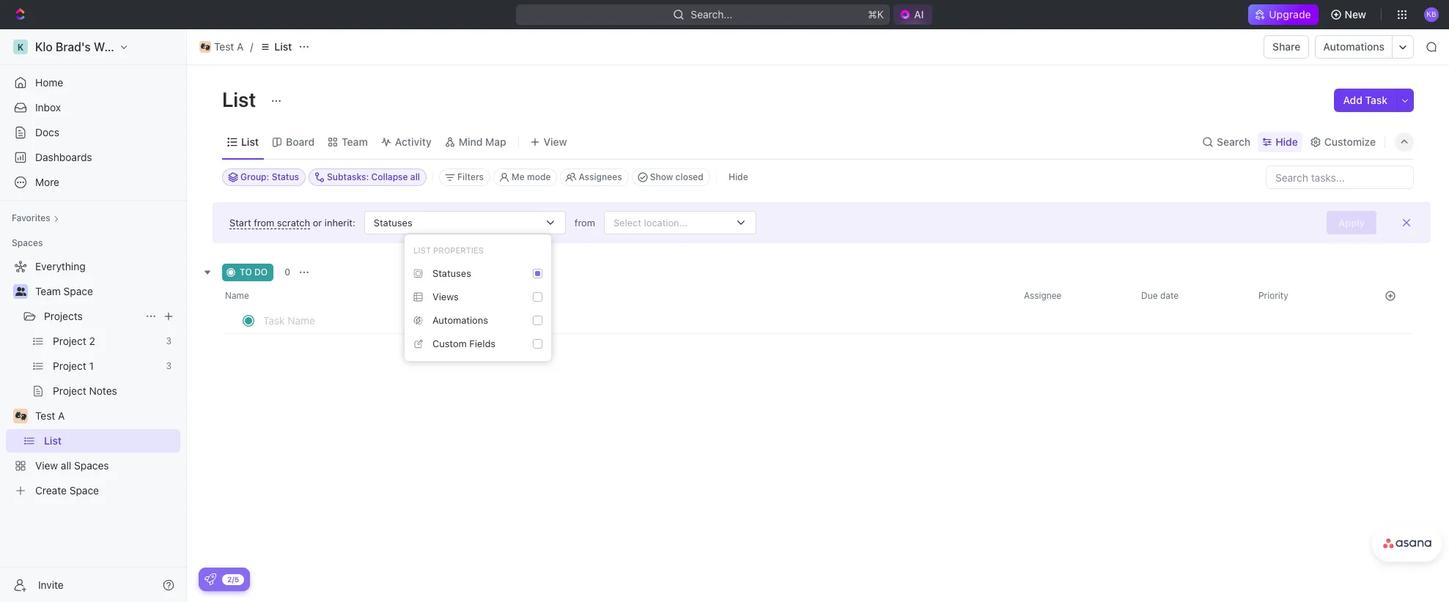 Task type: locate. For each thing, give the bounding box(es) containing it.
favorites button
[[6, 210, 65, 227]]

0 vertical spatial hands asl interpreting image
[[201, 43, 210, 51]]

custom fields
[[433, 338, 496, 349]]

team
[[342, 135, 368, 148], [35, 285, 61, 298]]

favorites
[[12, 213, 50, 224]]

team space
[[35, 285, 93, 298]]

views
[[433, 291, 459, 302]]

team for team space
[[35, 285, 61, 298]]

statuses inside dropdown button
[[374, 217, 413, 228]]

team inside "link"
[[342, 135, 368, 148]]

2/5
[[227, 575, 239, 584]]

0 horizontal spatial test
[[35, 410, 55, 422]]

custom
[[433, 338, 467, 349]]

test a inside sidebar navigation
[[35, 410, 65, 422]]

do
[[254, 267, 268, 278]]

fields
[[470, 338, 496, 349]]

statuses button
[[355, 211, 575, 235]]

tree containing team space
[[6, 255, 180, 503]]

user group image
[[15, 287, 26, 296]]

1 horizontal spatial a
[[237, 40, 244, 53]]

0 horizontal spatial hands asl interpreting image
[[15, 412, 26, 421]]

activity link
[[392, 132, 432, 152]]

1 vertical spatial statuses
[[433, 267, 471, 279]]

automations down new button
[[1324, 40, 1385, 53]]

1 vertical spatial a
[[58, 410, 65, 422]]

list link left board link
[[238, 132, 259, 152]]

0 vertical spatial team
[[342, 135, 368, 148]]

0 horizontal spatial automations
[[433, 314, 488, 326]]

map
[[485, 135, 506, 148]]

1 horizontal spatial automations
[[1324, 40, 1385, 53]]

0 vertical spatial statuses
[[374, 217, 413, 228]]

1 vertical spatial team
[[35, 285, 61, 298]]

docs link
[[6, 121, 180, 144]]

add task
[[1344, 94, 1388, 106]]

test a
[[214, 40, 244, 53], [35, 410, 65, 422]]

or
[[313, 217, 322, 228]]

spaces
[[12, 238, 43, 249]]

customize
[[1325, 135, 1376, 148]]

0 vertical spatial test a link
[[196, 38, 247, 56]]

mind map
[[459, 135, 506, 148]]

1 vertical spatial automations
[[433, 314, 488, 326]]

tree inside sidebar navigation
[[6, 255, 180, 503]]

assignees button
[[560, 169, 629, 186]]

search button
[[1198, 132, 1255, 152]]

share
[[1273, 40, 1301, 53]]

upgrade
[[1269, 8, 1311, 21]]

test
[[214, 40, 234, 53], [35, 410, 55, 422]]

1 horizontal spatial team
[[342, 135, 368, 148]]

hide button
[[723, 169, 754, 186]]

0 vertical spatial automations
[[1324, 40, 1385, 53]]

statuses right inherit:
[[374, 217, 413, 228]]

⌘k
[[868, 8, 884, 21]]

list down /
[[222, 87, 260, 111]]

0 horizontal spatial statuses
[[374, 217, 413, 228]]

0 vertical spatial test
[[214, 40, 234, 53]]

team inside tree
[[35, 285, 61, 298]]

a
[[237, 40, 244, 53], [58, 410, 65, 422]]

0 vertical spatial test a
[[214, 40, 244, 53]]

0 horizontal spatial hide
[[729, 172, 748, 183]]

test a link
[[196, 38, 247, 56], [35, 405, 177, 428]]

1 vertical spatial test
[[35, 410, 55, 422]]

list link right /
[[256, 38, 296, 56]]

dashboards
[[35, 151, 92, 163]]

automations up "custom fields"
[[433, 314, 488, 326]]

0 vertical spatial hide
[[1276, 135, 1298, 148]]

1 vertical spatial hide
[[729, 172, 748, 183]]

inherit:
[[325, 217, 355, 228]]

automations
[[1324, 40, 1385, 53], [433, 314, 488, 326]]

1 horizontal spatial hide
[[1276, 135, 1298, 148]]

0 horizontal spatial a
[[58, 410, 65, 422]]

1 horizontal spatial statuses
[[433, 267, 471, 279]]

1 horizontal spatial test
[[214, 40, 234, 53]]

hide
[[1276, 135, 1298, 148], [729, 172, 748, 183]]

list properties
[[414, 246, 484, 255]]

list
[[274, 40, 292, 53], [222, 87, 260, 111], [241, 135, 259, 148], [414, 246, 431, 255]]

team right board
[[342, 135, 368, 148]]

team space link
[[35, 280, 177, 304]]

1 horizontal spatial test a link
[[196, 38, 247, 56]]

tree
[[6, 255, 180, 503]]

team right user group icon
[[35, 285, 61, 298]]

statuses
[[374, 217, 413, 228], [433, 267, 471, 279]]

0 horizontal spatial test a
[[35, 410, 65, 422]]

mind map link
[[456, 132, 506, 152]]

list right /
[[274, 40, 292, 53]]

list link
[[256, 38, 296, 56], [238, 132, 259, 152]]

hands asl interpreting image
[[201, 43, 210, 51], [15, 412, 26, 421]]

0 horizontal spatial team
[[35, 285, 61, 298]]

team for team
[[342, 135, 368, 148]]

1 horizontal spatial hands asl interpreting image
[[201, 43, 210, 51]]

home
[[35, 76, 63, 89]]

/
[[250, 40, 253, 53]]

docs
[[35, 126, 59, 139]]

1 vertical spatial test a link
[[35, 405, 177, 428]]

to
[[240, 267, 252, 278]]

onboarding checklist button element
[[205, 574, 216, 586]]

0 horizontal spatial test a link
[[35, 405, 177, 428]]

board
[[286, 135, 315, 148]]

statuses down list properties on the top left
[[433, 267, 471, 279]]

0 vertical spatial a
[[237, 40, 244, 53]]

1 vertical spatial test a
[[35, 410, 65, 422]]



Task type: describe. For each thing, give the bounding box(es) containing it.
inbox link
[[6, 96, 180, 120]]

0 vertical spatial list link
[[256, 38, 296, 56]]

start from scratch link
[[229, 217, 310, 229]]

add
[[1344, 94, 1363, 106]]

a inside tree
[[58, 410, 65, 422]]

search...
[[691, 8, 733, 21]]

sidebar navigation
[[0, 29, 187, 603]]

task
[[1366, 94, 1388, 106]]

share button
[[1264, 35, 1310, 59]]

Task Name text field
[[263, 309, 691, 332]]

hide inside dropdown button
[[1276, 135, 1298, 148]]

hide button
[[1258, 132, 1303, 152]]

activity
[[395, 135, 432, 148]]

test inside sidebar navigation
[[35, 410, 55, 422]]

list left board link
[[241, 135, 259, 148]]

1 vertical spatial list link
[[238, 132, 259, 152]]

assignees
[[579, 172, 622, 183]]

properties
[[433, 246, 484, 255]]

onboarding checklist button image
[[205, 574, 216, 586]]

automations button
[[1316, 36, 1392, 58]]

space
[[63, 285, 93, 298]]

to do
[[240, 267, 268, 278]]

invite
[[38, 579, 64, 591]]

inbox
[[35, 101, 61, 114]]

add task button
[[1335, 89, 1397, 112]]

board link
[[283, 132, 315, 152]]

start from scratch or inherit:
[[229, 217, 355, 228]]

projects
[[44, 310, 83, 323]]

upgrade link
[[1249, 4, 1319, 25]]

hands asl interpreting image inside test a link
[[201, 43, 210, 51]]

1 horizontal spatial test a
[[214, 40, 244, 53]]

automations inside button
[[1324, 40, 1385, 53]]

scratch
[[277, 217, 310, 228]]

0
[[285, 267, 290, 278]]

list left properties
[[414, 246, 431, 255]]

hide inside button
[[729, 172, 748, 183]]

customize button
[[1306, 132, 1381, 152]]

team link
[[339, 132, 368, 152]]

home link
[[6, 71, 180, 95]]

new
[[1345, 8, 1367, 21]]

projects link
[[44, 305, 139, 328]]

start
[[229, 217, 251, 228]]

search
[[1217, 135, 1251, 148]]

mind
[[459, 135, 483, 148]]

from
[[254, 217, 274, 228]]

new button
[[1325, 3, 1375, 26]]

Search tasks... text field
[[1267, 166, 1414, 188]]

1 vertical spatial hands asl interpreting image
[[15, 412, 26, 421]]

dashboards link
[[6, 146, 180, 169]]



Task type: vqa. For each thing, say whether or not it's contained in the screenshot.
Home link
yes



